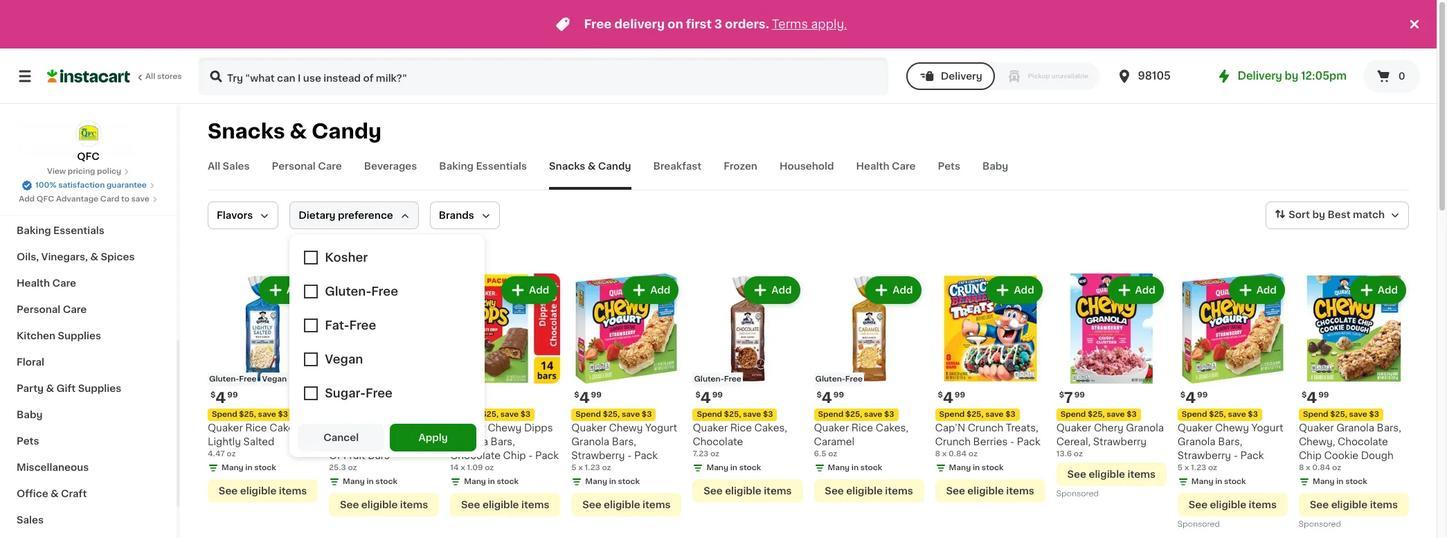 Task type: vqa. For each thing, say whether or not it's contained in the screenshot.
8
yes



Task type: locate. For each thing, give the bounding box(es) containing it.
1 horizontal spatial baby link
[[983, 159, 1009, 190]]

pack inside quaker chewy dipps granola bars, chocolate chip - pack 14 x 1.09 oz
[[535, 451, 559, 461]]

health care link for the topmost baby link
[[857, 159, 916, 190]]

1 vertical spatial baking essentials link
[[8, 218, 168, 244]]

rice inside quaker rice cakes, lightly salted 4.47 oz
[[245, 423, 267, 433]]

gluten- for quaker rice cakes, caramel
[[816, 376, 846, 383]]

5 $3 from the left
[[1249, 411, 1259, 418]]

0 horizontal spatial delivery
[[941, 71, 983, 81]]

save
[[131, 195, 150, 203], [258, 411, 276, 418], [622, 411, 640, 418], [865, 411, 883, 418], [986, 411, 1004, 418], [1228, 411, 1247, 418], [501, 411, 519, 418], [743, 411, 762, 418], [1107, 411, 1125, 418], [1350, 411, 1368, 418]]

7 $ from the left
[[696, 391, 701, 399]]

0 horizontal spatial gluten-free
[[694, 376, 742, 383]]

see eligible items for the see eligible items button associated with fifth product group from the right
[[825, 486, 914, 496]]

household link down 100% satisfaction guarantee
[[8, 191, 168, 218]]

brands button
[[430, 202, 500, 229]]

4 product group from the left
[[572, 274, 682, 517]]

1 horizontal spatial candy
[[598, 161, 631, 171]]

save for product group containing add
[[501, 411, 519, 418]]

gluten- for quaker rice cakes, chocolate
[[694, 376, 724, 383]]

granola inside quaker chery granola cereal, strawberry 13.6 oz
[[1127, 423, 1165, 433]]

many for the see eligible items button associated with fifth product group from the right
[[828, 464, 850, 472]]

flavors
[[217, 211, 253, 220]]

$ 4 99 for the see eligible items button for 10th product group from right
[[211, 391, 238, 405]]

quaker for product group containing 9 the see eligible items button
[[329, 423, 364, 433]]

dietary preference
[[299, 211, 393, 220]]

see eligible items button for 10th product group from right
[[208, 479, 318, 503]]

cookie
[[1325, 451, 1359, 461]]

2 horizontal spatial gluten-
[[816, 376, 846, 383]]

spend $25, save $3 for the see eligible items button associated with fourth product group from the left
[[576, 411, 652, 418]]

5 99 from the left
[[955, 391, 966, 399]]

free up the quaker rice cakes, caramel 6.5 oz
[[846, 376, 863, 383]]

in for seventh product group the see eligible items button
[[973, 464, 980, 472]]

sponsored badge image for quaker granola bars, chewy, chocolate chip cookie dough
[[1299, 521, 1341, 529]]

2 $ 4 99 from the left
[[574, 391, 602, 405]]

4 for seventh product group the see eligible items button
[[943, 391, 954, 405]]

- inside quaker chewy dipps granola bars, chocolate chip - pack 14 x 1.09 oz
[[529, 451, 533, 461]]

0 horizontal spatial household
[[17, 200, 71, 209]]

1 $ 4 99 from the left
[[211, 391, 238, 405]]

free inside limited time offer region
[[584, 19, 612, 30]]

9 spend $25, save $3 from the left
[[1304, 411, 1380, 418]]

1 horizontal spatial pets
[[938, 161, 961, 171]]

7 $25, from the left
[[724, 411, 741, 418]]

limited time offer region
[[0, 0, 1407, 48]]

1 vertical spatial pets link
[[8, 428, 168, 454]]

personal up kitchen
[[17, 305, 60, 314]]

3 $3 from the left
[[885, 411, 895, 418]]

frozen
[[724, 161, 758, 171]]

quaker for the see eligible items button associated with fifth product group from the right
[[814, 423, 849, 433]]

$25, for product group containing add
[[482, 411, 499, 418]]

9 quaker from the left
[[1299, 423, 1335, 433]]

1 horizontal spatial rice
[[731, 423, 752, 433]]

sales down "office" in the left bottom of the page
[[17, 515, 44, 525]]

chocolate up dough
[[1338, 437, 1389, 447]]

see for the see eligible items button associated with fifth product group from the right
[[825, 486, 844, 496]]

3 $ 4 99 from the left
[[817, 391, 844, 405]]

quaker for the see eligible items button for 10th product group from right
[[208, 423, 243, 433]]

1 horizontal spatial snacks
[[549, 161, 586, 171]]

6 99 from the left
[[1198, 391, 1208, 399]]

7 add button from the left
[[1109, 278, 1163, 303]]

1 4 from the left
[[216, 391, 226, 405]]

essentials up oils, vinegars, & spices on the left top of the page
[[53, 226, 104, 236]]

see for the see eligible items button associated with 10th product group from the left
[[1310, 500, 1330, 510]]

office
[[17, 489, 48, 499]]

eligible for seventh product group the see eligible items button
[[968, 486, 1004, 496]]

4 $ 4 99 from the left
[[938, 391, 966, 405]]

baking essentials up brands dropdown button
[[439, 161, 527, 171]]

1 horizontal spatial household
[[780, 161, 834, 171]]

1 $25, from the left
[[239, 411, 256, 418]]

9 add button from the left
[[1352, 278, 1406, 303]]

0 horizontal spatial cakes,
[[270, 423, 302, 433]]

guarantee
[[107, 181, 147, 189]]

cakes, inside quaker rice cakes, lightly salted 4.47 oz
[[270, 423, 302, 433]]

7 99 from the left
[[713, 391, 723, 399]]

stock for the see eligible items button associated with fourth product group from the left
[[618, 478, 640, 486]]

1 horizontal spatial personal
[[272, 161, 316, 171]]

1 horizontal spatial 0.84
[[1313, 464, 1331, 472]]

1 vertical spatial snacks & candy
[[549, 161, 631, 171]]

-
[[1011, 437, 1015, 447], [628, 451, 632, 461], [1234, 451, 1239, 461], [529, 451, 533, 461]]

chip inside quaker chocolate chip granola cereal or fruit bars 25.3 oz
[[329, 437, 352, 447]]

chip down dipps
[[503, 451, 526, 461]]

baking
[[439, 161, 474, 171], [17, 226, 51, 236]]

$3 for 6th product group from the right the see eligible items button
[[763, 411, 773, 418]]

0 horizontal spatial rice
[[245, 423, 267, 433]]

quaker granola bars, chewy, chocolate chip cookie dough 8 x 0.84 oz
[[1299, 423, 1402, 472]]

gluten-free up caramel
[[816, 376, 863, 383]]

6 spend from the left
[[455, 411, 480, 418]]

2 horizontal spatial cakes,
[[876, 423, 909, 433]]

quaker inside quaker granola bars, chewy, chocolate chip cookie dough 8 x 0.84 oz
[[1299, 423, 1335, 433]]

2 gluten- from the left
[[816, 376, 846, 383]]

2 add button from the left
[[503, 278, 556, 303]]

25.3
[[329, 464, 346, 472]]

personal care up dietary
[[272, 161, 342, 171]]

beverages
[[364, 161, 417, 171]]

7 spend from the left
[[697, 411, 723, 418]]

1 horizontal spatial qfc
[[77, 152, 100, 161]]

vegan
[[262, 376, 287, 383]]

health care link
[[857, 159, 916, 190], [8, 270, 168, 296]]

3 $ from the left
[[574, 391, 580, 399]]

0 vertical spatial candy
[[312, 121, 382, 141]]

0 vertical spatial health care link
[[857, 159, 916, 190]]

see eligible items for the see eligible items button associated with 10th product group from the left
[[1310, 500, 1399, 510]]

goods inside dry goods & pasta link
[[37, 94, 70, 104]]

6 quaker from the left
[[450, 423, 486, 433]]

6 $25, from the left
[[482, 411, 499, 418]]

by left 12:05pm
[[1285, 71, 1299, 81]]

chewy for the see eligible items button associated with fourth product group from the left
[[609, 423, 643, 433]]

1 vertical spatial baking
[[17, 226, 51, 236]]

chip up or
[[329, 437, 352, 447]]

1 horizontal spatial all
[[208, 161, 220, 171]]

many for the see eligible items button associated with fourth product group from the left
[[586, 478, 608, 486]]

1 vertical spatial essentials
[[53, 226, 104, 236]]

0 horizontal spatial baby link
[[8, 402, 168, 428]]

4
[[216, 391, 226, 405], [580, 391, 590, 405], [822, 391, 832, 405], [943, 391, 954, 405], [1186, 391, 1196, 405], [701, 391, 711, 405], [1307, 391, 1318, 405]]

1 horizontal spatial chip
[[503, 451, 526, 461]]

0 horizontal spatial by
[[1285, 71, 1299, 81]]

sales link
[[8, 507, 168, 533]]

delivery inside button
[[941, 71, 983, 81]]

sponsored badge image
[[1057, 490, 1099, 498], [1178, 521, 1220, 529], [1299, 521, 1341, 529]]

99 inside $ 7 99
[[1075, 391, 1085, 399]]

essentials
[[476, 161, 527, 171], [53, 226, 104, 236]]

spend for the see eligible items button associated with ninth product group from the left
[[1182, 411, 1208, 418]]

0 vertical spatial personal care link
[[272, 159, 342, 190]]

0 vertical spatial snacks
[[208, 121, 285, 141]]

x inside cap'n crunch treats, crunch berries - pack 8 x 0.84 oz
[[943, 450, 947, 458]]

0 vertical spatial goods
[[37, 94, 70, 104]]

13.6
[[1057, 450, 1072, 458]]

7.23
[[693, 450, 709, 458]]

3 rice from the left
[[731, 423, 752, 433]]

1 vertical spatial personal care link
[[8, 296, 168, 323]]

$
[[211, 391, 216, 399], [332, 391, 337, 399], [574, 391, 580, 399], [817, 391, 822, 399], [938, 391, 943, 399], [1181, 391, 1186, 399], [696, 391, 701, 399], [1060, 391, 1065, 399], [1302, 391, 1307, 399]]

sort by
[[1289, 210, 1326, 220]]

by for delivery
[[1285, 71, 1299, 81]]

1 vertical spatial baby link
[[8, 402, 168, 428]]

6 spend $25, save $3 from the left
[[455, 411, 531, 418]]

oz inside quaker granola bars, chewy, chocolate chip cookie dough 8 x 0.84 oz
[[1333, 464, 1342, 472]]

breakfast left frozen
[[654, 161, 702, 171]]

0 horizontal spatial 5
[[572, 464, 577, 472]]

8 spend $25, save $3 from the left
[[1061, 411, 1137, 418]]

0 horizontal spatial health
[[17, 278, 50, 288]]

1 horizontal spatial delivery
[[1238, 71, 1283, 81]]

chip down the chewy,
[[1299, 451, 1322, 461]]

6 $3 from the left
[[521, 411, 531, 418]]

1 horizontal spatial cakes,
[[755, 423, 788, 433]]

1 gluten-free from the left
[[816, 376, 863, 383]]

6 4 from the left
[[701, 391, 711, 405]]

1 $ from the left
[[211, 391, 216, 399]]

0 horizontal spatial personal
[[17, 305, 60, 314]]

2 99 from the left
[[348, 391, 359, 399]]

sales up flavors
[[223, 161, 250, 171]]

0 vertical spatial personal care
[[272, 161, 342, 171]]

personal care link up dietary
[[272, 159, 342, 190]]

0 vertical spatial household link
[[780, 159, 834, 190]]

goods up pricing
[[58, 147, 92, 157]]

1 chewy from the left
[[609, 423, 643, 433]]

4 $3 from the left
[[1006, 411, 1016, 418]]

0 vertical spatial crunch
[[968, 423, 1004, 433]]

7 spend $25, save $3 from the left
[[697, 411, 773, 418]]

delivery for delivery by 12:05pm
[[1238, 71, 1283, 81]]

cakes, inside quaker rice cakes, chocolate 7.23 oz
[[755, 423, 788, 433]]

goods inside canned goods & soups link
[[58, 147, 92, 157]]

4 spend $25, save $3 from the left
[[940, 411, 1016, 418]]

0 horizontal spatial household link
[[8, 191, 168, 218]]

quaker inside the quaker rice cakes, caramel 6.5 oz
[[814, 423, 849, 433]]

7 $3 from the left
[[763, 411, 773, 418]]

quaker inside quaker rice cakes, lightly salted 4.47 oz
[[208, 423, 243, 433]]

household right frozen
[[780, 161, 834, 171]]

miscellaneous link
[[8, 454, 168, 481]]

0 horizontal spatial 1.23
[[585, 464, 600, 472]]

2 yogurt from the left
[[1252, 423, 1284, 433]]

2 spend $25, save $3 from the left
[[576, 411, 652, 418]]

2 horizontal spatial sponsored badge image
[[1299, 521, 1341, 529]]

spend for the see eligible items button associated with fourth product group from the left
[[576, 411, 601, 418]]

1 horizontal spatial breakfast
[[654, 161, 702, 171]]

see for the see eligible items button corresponding to product group containing add
[[461, 500, 480, 510]]

1 horizontal spatial health
[[857, 161, 890, 171]]

8
[[936, 450, 941, 458], [1299, 464, 1305, 472]]

1 vertical spatial breakfast
[[17, 173, 65, 183]]

0 horizontal spatial chip
[[329, 437, 352, 447]]

cakes,
[[270, 423, 302, 433], [876, 423, 909, 433], [755, 423, 788, 433]]

cakes, for quaker rice cakes, lightly salted
[[270, 423, 302, 433]]

many in stock for the see eligible items button associated with fourth product group from the left
[[586, 478, 640, 486]]

household down 100%
[[17, 200, 71, 209]]

1 horizontal spatial baking essentials
[[439, 161, 527, 171]]

3 quaker from the left
[[572, 423, 607, 433]]

in
[[245, 464, 253, 472], [852, 464, 859, 472], [973, 464, 980, 472], [731, 464, 738, 472], [367, 478, 374, 486], [609, 478, 616, 486], [1216, 478, 1223, 486], [488, 478, 495, 486], [1337, 478, 1344, 486]]

0 horizontal spatial gluten-
[[209, 376, 239, 383]]

0 vertical spatial 8
[[936, 450, 941, 458]]

granola inside quaker chocolate chip granola cereal or fruit bars 25.3 oz
[[354, 437, 392, 447]]

condiments
[[17, 121, 78, 130]]

99 for the see eligible items button associated with 10th product group from the left
[[1319, 391, 1330, 399]]

goods up "condiments"
[[37, 94, 70, 104]]

personal
[[272, 161, 316, 171], [17, 305, 60, 314]]

supplies up the floral link
[[58, 331, 101, 341]]

dietary
[[299, 211, 336, 220]]

baking up "brands"
[[439, 161, 474, 171]]

service type group
[[907, 62, 1100, 90]]

1 spend $25, save $3 from the left
[[212, 411, 288, 418]]

8 $3 from the left
[[1127, 411, 1137, 418]]

2 spend from the left
[[576, 411, 601, 418]]

1 vertical spatial all
[[208, 161, 220, 171]]

eligible for product group containing 9 the see eligible items button
[[361, 500, 398, 510]]

1 spend from the left
[[212, 411, 237, 418]]

0 horizontal spatial snacks
[[208, 121, 285, 141]]

by inside field
[[1313, 210, 1326, 220]]

9 99 from the left
[[1319, 391, 1330, 399]]

gluten- up quaker rice cakes, chocolate 7.23 oz
[[694, 376, 724, 383]]

strawberry inside quaker chery granola cereal, strawberry 13.6 oz
[[1094, 437, 1147, 447]]

3 $25, from the left
[[846, 411, 863, 418]]

all up flavors
[[208, 161, 220, 171]]

9
[[337, 391, 347, 405]]

chewy inside quaker chewy dipps granola bars, chocolate chip - pack 14 x 1.09 oz
[[488, 423, 522, 433]]

see
[[1068, 470, 1087, 479], [219, 486, 238, 496], [825, 486, 844, 496], [947, 486, 966, 496], [704, 486, 723, 496], [340, 500, 359, 510], [583, 500, 602, 510], [1189, 500, 1208, 510], [461, 500, 480, 510], [1310, 500, 1330, 510]]

rice inside quaker rice cakes, chocolate 7.23 oz
[[731, 423, 752, 433]]

chocolate up 1.09
[[450, 451, 501, 461]]

4 add button from the left
[[746, 278, 799, 303]]

0 horizontal spatial personal care link
[[8, 296, 168, 323]]

on
[[668, 19, 684, 30]]

personal care link up kitchen supplies
[[8, 296, 168, 323]]

8 down the chewy,
[[1299, 464, 1305, 472]]

beverages link
[[364, 159, 417, 190]]

quaker inside quaker rice cakes, chocolate 7.23 oz
[[693, 423, 728, 433]]

personal care up kitchen supplies
[[17, 305, 87, 314]]

9 $25, from the left
[[1331, 411, 1348, 418]]

3 gluten- from the left
[[694, 376, 724, 383]]

gluten-free for quaker rice cakes, caramel
[[816, 376, 863, 383]]

all inside 'link'
[[145, 73, 155, 80]]

3 add button from the left
[[624, 278, 678, 303]]

gluten- up caramel
[[816, 376, 846, 383]]

granola for the see eligible items button associated with ninth product group from the left
[[1178, 437, 1216, 447]]

gluten-
[[209, 376, 239, 383], [816, 376, 846, 383], [694, 376, 724, 383]]

$ for the see eligible items button for 10th product group from right
[[211, 391, 216, 399]]

1 horizontal spatial chewy
[[609, 423, 643, 433]]

2 4 from the left
[[580, 391, 590, 405]]

4 quaker from the left
[[814, 423, 849, 433]]

in for the see eligible items button for 10th product group from right
[[245, 464, 253, 472]]

quaker chocolate chip granola cereal or fruit bars 25.3 oz
[[329, 423, 427, 472]]

gluten- left vegan
[[209, 376, 239, 383]]

4 spend from the left
[[940, 411, 965, 418]]

quaker chewy yogurt granola bars, strawberry - pack 5 x 1.23 oz
[[572, 423, 678, 472], [1178, 423, 1284, 472]]

crunch down the 'cap'n'
[[936, 437, 971, 447]]

supplies down the floral link
[[78, 384, 121, 393]]

snacks
[[208, 121, 285, 141], [549, 161, 586, 171]]

baking up oils,
[[17, 226, 51, 236]]

cap'n crunch treats, crunch berries - pack 8 x 0.84 oz
[[936, 423, 1041, 458]]

view
[[47, 168, 66, 175]]

1 5 from the left
[[572, 464, 577, 472]]

0 horizontal spatial 8
[[936, 450, 941, 458]]

2 $ from the left
[[332, 391, 337, 399]]

stock for the see eligible items button associated with 10th product group from the left
[[1346, 478, 1368, 486]]

or
[[329, 451, 341, 461]]

baking essentials up vinegars,
[[17, 226, 104, 236]]

sales
[[223, 161, 250, 171], [17, 515, 44, 525]]

4 4 from the left
[[943, 391, 954, 405]]

1 vertical spatial personal care
[[17, 305, 87, 314]]

$3 for the see eligible items button associated with fifth product group from the right
[[885, 411, 895, 418]]

99 inside $ 9 99
[[348, 391, 359, 399]]

7 quaker from the left
[[693, 423, 728, 433]]

kitchen
[[17, 331, 55, 341]]

$3 for the see eligible items button for 10th product group from right
[[278, 411, 288, 418]]

eligible for 6th product group from the right the see eligible items button
[[725, 486, 762, 496]]

eligible for the see eligible items button associated with ninth product group from the left
[[1211, 500, 1247, 510]]

chip inside quaker chewy dipps granola bars, chocolate chip - pack 14 x 1.09 oz
[[503, 451, 526, 461]]

1 horizontal spatial yogurt
[[1252, 423, 1284, 433]]

save for seventh product group
[[986, 411, 1004, 418]]

spend for the see eligible items button associated with fifth product group from the right
[[818, 411, 844, 418]]

see for 6th product group from the right the see eligible items button
[[704, 486, 723, 496]]

chocolate up cereal
[[367, 423, 417, 433]]

3 spend from the left
[[818, 411, 844, 418]]

9 $3 from the left
[[1370, 411, 1380, 418]]

quaker rice cakes, caramel 6.5 oz
[[814, 423, 909, 458]]

add button for quaker rice cakes, caramel
[[867, 278, 920, 303]]

9 product group from the left
[[1178, 274, 1288, 532]]

bars, inside quaker granola bars, chewy, chocolate chip cookie dough 8 x 0.84 oz
[[1378, 423, 1402, 433]]

None search field
[[198, 57, 889, 96]]

8 $25, from the left
[[1088, 411, 1105, 418]]

product group
[[208, 274, 318, 503], [329, 274, 439, 517], [450, 274, 561, 517], [572, 274, 682, 517], [693, 274, 803, 503], [814, 274, 925, 503], [936, 274, 1046, 503], [1057, 274, 1167, 502], [1178, 274, 1288, 532], [1299, 274, 1410, 532]]

see eligible items button
[[1057, 463, 1167, 486], [208, 479, 318, 503], [814, 479, 925, 503], [936, 479, 1046, 503], [693, 479, 803, 503], [329, 493, 439, 517], [572, 493, 682, 517], [1178, 493, 1288, 517], [450, 493, 561, 517], [1299, 493, 1410, 517]]

12:05pm
[[1302, 71, 1347, 81]]

rice
[[245, 423, 267, 433], [852, 423, 874, 433], [731, 423, 752, 433]]

add button for quaker rice cakes, chocolate
[[746, 278, 799, 303]]

0 horizontal spatial breakfast
[[17, 173, 65, 183]]

many in stock for the see eligible items button for 10th product group from right
[[222, 464, 276, 472]]

yogurt for the see eligible items button associated with ninth product group from the left
[[1252, 423, 1284, 433]]

1 horizontal spatial sponsored badge image
[[1178, 521, 1220, 529]]

1 horizontal spatial household link
[[780, 159, 834, 190]]

items for the see eligible items button associated with fifth product group from the right
[[885, 486, 914, 496]]

- inside cap'n crunch treats, crunch berries - pack 8 x 0.84 oz
[[1011, 437, 1015, 447]]

chocolate up 7.23
[[693, 437, 743, 447]]

pets link
[[938, 159, 961, 190], [8, 428, 168, 454]]

8 add button from the left
[[1231, 278, 1284, 303]]

pasta
[[83, 94, 111, 104]]

personal care
[[272, 161, 342, 171], [17, 305, 87, 314]]

add button
[[260, 278, 314, 303], [503, 278, 556, 303], [624, 278, 678, 303], [746, 278, 799, 303], [867, 278, 920, 303], [988, 278, 1042, 303], [1109, 278, 1163, 303], [1231, 278, 1284, 303], [1352, 278, 1406, 303]]

4 99 from the left
[[834, 391, 844, 399]]

breakfast down canned
[[17, 173, 65, 183]]

preference
[[338, 211, 393, 220]]

stores
[[157, 73, 182, 80]]

2 product group from the left
[[329, 274, 439, 517]]

$ for the see eligible items button associated with fourth product group from the left
[[574, 391, 580, 399]]

qfc down 100%
[[37, 195, 54, 203]]

save for fifth product group from the right
[[865, 411, 883, 418]]

baby link
[[983, 159, 1009, 190], [8, 402, 168, 428]]

99 for the see eligible items button for 10th product group from right
[[227, 391, 238, 399]]

8 $ from the left
[[1060, 391, 1065, 399]]

8 spend from the left
[[1061, 411, 1086, 418]]

qfc up 'view pricing policy' link
[[77, 152, 100, 161]]

spend $25, save $3 for the see eligible items button corresponding to product group containing add
[[455, 411, 531, 418]]

8 quaker from the left
[[1057, 423, 1092, 433]]

qfc
[[77, 152, 100, 161], [37, 195, 54, 203]]

add button for quaker chewy dipps granola bars, chocolate chip - pack
[[503, 278, 556, 303]]

1 horizontal spatial baby
[[983, 161, 1009, 171]]

spend $25, save $3 for the see eligible items button for 10th product group from right
[[212, 411, 288, 418]]

5 for ninth product group from the left
[[1178, 464, 1183, 472]]

2 quaker from the left
[[329, 423, 364, 433]]

5 $25, from the left
[[1210, 411, 1227, 418]]

many in stock for the see eligible items button associated with 10th product group from the left
[[1313, 478, 1368, 486]]

8 down the 'cap'n'
[[936, 450, 941, 458]]

many for the see eligible items button associated with 10th product group from the left
[[1313, 478, 1335, 486]]

0.84 down the 'cap'n'
[[949, 450, 967, 458]]

policy
[[97, 168, 121, 175]]

3 4 from the left
[[822, 391, 832, 405]]

$3 for seventh product group the see eligible items button
[[1006, 411, 1016, 418]]

2 cakes, from the left
[[876, 423, 909, 433]]

8 product group from the left
[[1057, 274, 1167, 502]]

chocolate inside quaker chocolate chip granola cereal or fruit bars 25.3 oz
[[367, 423, 417, 433]]

free left vegan
[[239, 376, 257, 383]]

2 5 from the left
[[1178, 464, 1183, 472]]

spend $25, save $3 for 6th product group from the right the see eligible items button
[[697, 411, 773, 418]]

items for the see eligible items button corresponding to product group containing add
[[522, 500, 550, 510]]

0 horizontal spatial snacks & candy
[[208, 121, 382, 141]]

99 for the see eligible items button associated with ninth product group from the left
[[1198, 391, 1208, 399]]

1 vertical spatial baking essentials
[[17, 226, 104, 236]]

2 horizontal spatial chip
[[1299, 451, 1322, 461]]

0.84
[[949, 450, 967, 458], [1313, 464, 1331, 472]]

many in stock for 6th product group from the right the see eligible items button
[[707, 464, 761, 472]]

$25, for 6th product group from the right
[[724, 411, 741, 418]]

see eligible items
[[1068, 470, 1156, 479], [219, 486, 307, 496], [825, 486, 914, 496], [947, 486, 1035, 496], [704, 486, 792, 496], [340, 500, 428, 510], [583, 500, 671, 510], [1189, 500, 1277, 510], [461, 500, 550, 510], [1310, 500, 1399, 510]]

gluten-free for quaker rice cakes, chocolate
[[694, 376, 742, 383]]

4 $25, from the left
[[967, 411, 984, 418]]

granola inside quaker chewy dipps granola bars, chocolate chip - pack 14 x 1.09 oz
[[450, 437, 488, 447]]

6 $ 4 99 from the left
[[696, 391, 723, 405]]

x inside quaker chewy dipps granola bars, chocolate chip - pack 14 x 1.09 oz
[[461, 464, 465, 472]]

1 $3 from the left
[[278, 411, 288, 418]]

bars, inside quaker chewy dipps granola bars, chocolate chip - pack 14 x 1.09 oz
[[491, 437, 515, 447]]

many for 6th product group from the right the see eligible items button
[[707, 464, 729, 472]]

spend for the see eligible items button associated with product group containing 7
[[1061, 411, 1086, 418]]

quaker inside quaker chewy dipps granola bars, chocolate chip - pack 14 x 1.09 oz
[[450, 423, 486, 433]]

all left stores
[[145, 73, 155, 80]]

breakfast link
[[654, 159, 702, 190], [8, 165, 168, 191]]

1 99 from the left
[[227, 391, 238, 399]]

oils,
[[17, 252, 39, 262]]

rice inside the quaker rice cakes, caramel 6.5 oz
[[852, 423, 874, 433]]

&
[[73, 94, 81, 104], [81, 121, 89, 130], [290, 121, 307, 141], [94, 147, 102, 157], [588, 161, 596, 171], [90, 252, 98, 262], [46, 384, 54, 393], [51, 489, 59, 499]]

100% satisfaction guarantee button
[[22, 177, 155, 191]]

all for all stores
[[145, 73, 155, 80]]

1 horizontal spatial gluten-
[[694, 376, 724, 383]]

0.84 down cookie
[[1313, 464, 1331, 472]]

2 horizontal spatial strawberry
[[1178, 451, 1232, 461]]

spend $25, save $3 for the see eligible items button associated with 10th product group from the left
[[1304, 411, 1380, 418]]

all
[[145, 73, 155, 80], [208, 161, 220, 171]]

1 vertical spatial health care link
[[8, 270, 168, 296]]

essentials up brands dropdown button
[[476, 161, 527, 171]]

oz inside quaker chocolate chip granola cereal or fruit bars 25.3 oz
[[348, 464, 357, 472]]

5 add button from the left
[[867, 278, 920, 303]]

3 spend $25, save $3 from the left
[[818, 411, 895, 418]]

1 horizontal spatial strawberry
[[1094, 437, 1147, 447]]

x inside quaker granola bars, chewy, chocolate chip cookie dough 8 x 0.84 oz
[[1307, 464, 1311, 472]]

0 horizontal spatial pets
[[17, 436, 39, 446]]

baking essentials link up oils, vinegars, & spices on the left top of the page
[[8, 218, 168, 244]]

bars, for the see eligible items button associated with fourth product group from the left
[[612, 437, 637, 447]]

instacart logo image
[[47, 68, 130, 85]]

$ inside $ 7 99
[[1060, 391, 1065, 399]]

baking essentials link up brands dropdown button
[[439, 159, 527, 190]]

5 spend from the left
[[1182, 411, 1208, 418]]

1 rice from the left
[[245, 423, 267, 433]]

3 product group from the left
[[450, 274, 561, 517]]

in for the see eligible items button associated with fourth product group from the left
[[609, 478, 616, 486]]

snacks & candy link
[[549, 159, 631, 190]]

stock for 6th product group from the right the see eligible items button
[[740, 464, 761, 472]]

add qfc advantage card to save link
[[19, 194, 158, 205]]

gluten-free
[[816, 376, 863, 383], [694, 376, 742, 383]]

strawberry
[[1094, 437, 1147, 447], [572, 451, 625, 461], [1178, 451, 1232, 461]]

6 $ from the left
[[1181, 391, 1186, 399]]

gluten-free up quaker rice cakes, chocolate 7.23 oz
[[694, 376, 742, 383]]

5 quaker from the left
[[1178, 423, 1213, 433]]

Best match Sort by field
[[1266, 202, 1410, 229]]

1 horizontal spatial essentials
[[476, 161, 527, 171]]

5 spend $25, save $3 from the left
[[1182, 411, 1259, 418]]

quaker inside quaker chocolate chip granola cereal or fruit bars 25.3 oz
[[329, 423, 364, 433]]

1 horizontal spatial personal care
[[272, 161, 342, 171]]

quaker rice cakes, lightly salted 4.47 oz
[[208, 423, 302, 458]]

$25, for fourth product group from the left
[[603, 411, 620, 418]]

by right 'sort'
[[1313, 210, 1326, 220]]

0 horizontal spatial personal care
[[17, 305, 87, 314]]

$ inside $ 9 99
[[332, 391, 337, 399]]

free left delivery
[[584, 19, 612, 30]]

fruit
[[344, 451, 366, 461]]

1 quaker from the left
[[208, 423, 243, 433]]

health
[[857, 161, 890, 171], [17, 278, 50, 288]]

save for product group containing 7
[[1107, 411, 1125, 418]]

4 $ from the left
[[817, 391, 822, 399]]

0 vertical spatial by
[[1285, 71, 1299, 81]]

1 cakes, from the left
[[270, 423, 302, 433]]

snacks & candy
[[208, 121, 382, 141], [549, 161, 631, 171]]

0 vertical spatial 0.84
[[949, 450, 967, 458]]

8 99 from the left
[[1075, 391, 1085, 399]]

0 vertical spatial qfc
[[77, 152, 100, 161]]

condiments & sauces
[[17, 121, 128, 130]]

0 horizontal spatial sponsored badge image
[[1057, 490, 1099, 498]]

household link right frozen link at the right
[[780, 159, 834, 190]]

1 vertical spatial baby
[[17, 410, 43, 420]]

personal up dietary
[[272, 161, 316, 171]]

0.84 inside quaker granola bars, chewy, chocolate chip cookie dough 8 x 0.84 oz
[[1313, 464, 1331, 472]]

1 horizontal spatial health care link
[[857, 159, 916, 190]]

1 add button from the left
[[260, 278, 314, 303]]

quaker for the see eligible items button associated with ninth product group from the left
[[1178, 423, 1213, 433]]

9 $ from the left
[[1302, 391, 1307, 399]]

crunch up the berries
[[968, 423, 1004, 433]]

1 vertical spatial 8
[[1299, 464, 1305, 472]]

0 vertical spatial baking essentials
[[439, 161, 527, 171]]

miscellaneous
[[17, 463, 89, 472]]

quaker
[[208, 423, 243, 433], [329, 423, 364, 433], [572, 423, 607, 433], [814, 423, 849, 433], [1178, 423, 1213, 433], [450, 423, 486, 433], [693, 423, 728, 433], [1057, 423, 1092, 433], [1299, 423, 1335, 433]]

quaker for the see eligible items button associated with 10th product group from the left
[[1299, 423, 1335, 433]]

1 horizontal spatial quaker chewy yogurt granola bars, strawberry - pack 5 x 1.23 oz
[[1178, 423, 1284, 472]]

cakes, inside the quaker rice cakes, caramel 6.5 oz
[[876, 423, 909, 433]]

by
[[1285, 71, 1299, 81], [1313, 210, 1326, 220]]

0 vertical spatial sales
[[223, 161, 250, 171]]

2 chewy from the left
[[1216, 423, 1250, 433]]

advantage
[[56, 195, 98, 203]]



Task type: describe. For each thing, give the bounding box(es) containing it.
pricing
[[68, 168, 95, 175]]

$ for the see eligible items button associated with 10th product group from the left
[[1302, 391, 1307, 399]]

$ for the see eligible items button associated with product group containing 7
[[1060, 391, 1065, 399]]

chocolate inside quaker chewy dipps granola bars, chocolate chip - pack 14 x 1.09 oz
[[450, 451, 501, 461]]

0 horizontal spatial health care
[[17, 278, 76, 288]]

items for the see eligible items button associated with fourth product group from the left
[[643, 500, 671, 510]]

see eligible items button for seventh product group
[[936, 479, 1046, 503]]

spend for 6th product group from the right the see eligible items button
[[697, 411, 723, 418]]

spend $25, save $3 for the see eligible items button associated with product group containing 7
[[1061, 411, 1137, 418]]

add qfc advantage card to save
[[19, 195, 150, 203]]

stock for seventh product group the see eligible items button
[[982, 464, 1004, 472]]

floral link
[[8, 349, 168, 375]]

in for the see eligible items button associated with 10th product group from the left
[[1337, 478, 1344, 486]]

see eligible items for product group containing 9 the see eligible items button
[[340, 500, 428, 510]]

items for seventh product group the see eligible items button
[[1007, 486, 1035, 496]]

$ for the see eligible items button associated with ninth product group from the left
[[1181, 391, 1186, 399]]

apply.
[[811, 19, 848, 30]]

party & gift supplies
[[17, 384, 121, 393]]

x for the see eligible items button associated with ninth product group from the left
[[1185, 464, 1190, 472]]

5 product group from the left
[[693, 274, 803, 503]]

flavors button
[[208, 202, 279, 229]]

1 vertical spatial crunch
[[936, 437, 971, 447]]

2 quaker chewy yogurt granola bars, strawberry - pack 5 x 1.23 oz from the left
[[1178, 423, 1284, 472]]

view pricing policy
[[47, 168, 121, 175]]

oz inside cap'n crunch treats, crunch berries - pack 8 x 0.84 oz
[[969, 450, 978, 458]]

canned goods & soups
[[17, 147, 136, 157]]

view pricing policy link
[[47, 166, 130, 177]]

items for the see eligible items button associated with 10th product group from the left
[[1371, 500, 1399, 510]]

$25, for fifth product group from the right
[[846, 411, 863, 418]]

dry goods & pasta link
[[8, 86, 168, 112]]

all for all sales
[[208, 161, 220, 171]]

quaker chery granola cereal, strawberry 13.6 oz
[[1057, 423, 1165, 458]]

in for 6th product group from the right the see eligible items button
[[731, 464, 738, 472]]

dietary preference button
[[290, 202, 419, 229]]

Search field
[[200, 58, 887, 94]]

all sales link
[[208, 159, 250, 190]]

save for 10th product group from right
[[258, 411, 276, 418]]

$25, for seventh product group
[[967, 411, 984, 418]]

7
[[1065, 391, 1074, 405]]

1 horizontal spatial breakfast link
[[654, 159, 702, 190]]

office & craft
[[17, 489, 87, 499]]

chewy,
[[1299, 437, 1336, 447]]

1 vertical spatial sales
[[17, 515, 44, 525]]

see for product group containing 9 the see eligible items button
[[340, 500, 359, 510]]

0 vertical spatial supplies
[[58, 331, 101, 341]]

6 product group from the left
[[814, 274, 925, 503]]

see for seventh product group the see eligible items button
[[947, 486, 966, 496]]

product group containing add
[[450, 274, 561, 517]]

many for the see eligible items button for 10th product group from right
[[222, 464, 244, 472]]

kitchen supplies
[[17, 331, 101, 341]]

spend $25, save $3 for seventh product group the see eligible items button
[[940, 411, 1016, 418]]

eligible for the see eligible items button for 10th product group from right
[[240, 486, 277, 496]]

all stores link
[[47, 57, 183, 96]]

chery
[[1094, 423, 1124, 433]]

soups
[[104, 147, 136, 157]]

party
[[17, 384, 44, 393]]

spices
[[101, 252, 135, 262]]

sort
[[1289, 210, 1311, 220]]

0 vertical spatial snacks & candy
[[208, 121, 382, 141]]

$ 9 99
[[332, 391, 359, 405]]

canned goods & soups link
[[8, 139, 168, 165]]

see eligible items for the see eligible items button corresponding to product group containing add
[[461, 500, 550, 510]]

cancel button
[[298, 424, 385, 452]]

0 horizontal spatial baking essentials link
[[8, 218, 168, 244]]

oz inside quaker rice cakes, chocolate 7.23 oz
[[711, 450, 720, 458]]

0 horizontal spatial baking essentials
[[17, 226, 104, 236]]

98105 button
[[1116, 57, 1199, 96]]

4.47
[[208, 450, 225, 458]]

0 horizontal spatial baking
[[17, 226, 51, 236]]

98105
[[1139, 71, 1171, 81]]

1 vertical spatial supplies
[[78, 384, 121, 393]]

4 for the see eligible items button associated with fourth product group from the left
[[580, 391, 590, 405]]

$ 4 99 for the see eligible items button associated with fifth product group from the right
[[817, 391, 844, 405]]

10 product group from the left
[[1299, 274, 1410, 532]]

product group containing 7
[[1057, 274, 1167, 502]]

rice for lightly
[[245, 423, 267, 433]]

oz inside quaker chewy dipps granola bars, chocolate chip - pack 14 x 1.09 oz
[[485, 464, 494, 472]]

99 for 6th product group from the right the see eligible items button
[[713, 391, 723, 399]]

items for the see eligible items button associated with product group containing 7
[[1128, 470, 1156, 479]]

all stores
[[145, 73, 182, 80]]

craft
[[61, 489, 87, 499]]

see for the see eligible items button associated with ninth product group from the left
[[1189, 500, 1208, 510]]

free up quaker rice cakes, chocolate 7.23 oz
[[724, 376, 742, 383]]

0 horizontal spatial breakfast link
[[8, 165, 168, 191]]

0 button
[[1364, 60, 1421, 93]]

see eligible items button for product group containing 7
[[1057, 463, 1167, 486]]

0 vertical spatial health care
[[857, 161, 916, 171]]

quaker rice cakes, chocolate 7.23 oz
[[693, 423, 788, 458]]

99 for the see eligible items button associated with product group containing 7
[[1075, 391, 1085, 399]]

cakes, for quaker rice cakes, chocolate
[[755, 423, 788, 433]]

1 vertical spatial qfc
[[37, 195, 54, 203]]

in for the see eligible items button associated with ninth product group from the left
[[1216, 478, 1223, 486]]

best match
[[1328, 210, 1385, 220]]

apply button
[[390, 424, 477, 452]]

see for the see eligible items button for 10th product group from right
[[219, 486, 238, 496]]

berries
[[974, 437, 1008, 447]]

spend for the see eligible items button corresponding to product group containing add
[[455, 411, 480, 418]]

1 1.23 from the left
[[585, 464, 600, 472]]

dry goods & pasta
[[17, 94, 111, 104]]

oz inside quaker chery granola cereal, strawberry 13.6 oz
[[1074, 450, 1083, 458]]

2 1.23 from the left
[[1191, 464, 1207, 472]]

1 horizontal spatial personal care link
[[272, 159, 342, 190]]

delivery
[[615, 19, 665, 30]]

chip inside quaker granola bars, chewy, chocolate chip cookie dough 8 x 0.84 oz
[[1299, 451, 1322, 461]]

sauces
[[91, 121, 128, 130]]

8 inside cap'n crunch treats, crunch berries - pack 8 x 0.84 oz
[[936, 450, 941, 458]]

oils, vinegars, & spices
[[17, 252, 135, 262]]

apply
[[419, 433, 448, 443]]

8 inside quaker granola bars, chewy, chocolate chip cookie dough 8 x 0.84 oz
[[1299, 464, 1305, 472]]

$ 7 99
[[1060, 391, 1085, 405]]

card
[[100, 195, 119, 203]]

cap'n
[[936, 423, 966, 433]]

0.84 inside cap'n crunch treats, crunch berries - pack 8 x 0.84 oz
[[949, 450, 967, 458]]

terms apply. link
[[772, 19, 848, 30]]

4 for 6th product group from the right the see eligible items button
[[701, 391, 711, 405]]

eligible for the see eligible items button corresponding to product group containing add
[[483, 500, 519, 510]]

1 horizontal spatial pets link
[[938, 159, 961, 190]]

qfc logo image
[[75, 121, 101, 147]]

granola for product group containing 9 the see eligible items button
[[354, 437, 392, 447]]

delivery by 12:05pm link
[[1216, 68, 1347, 85]]

1 gluten- from the left
[[209, 376, 239, 383]]

0 vertical spatial baking essentials link
[[439, 159, 527, 190]]

1 product group from the left
[[208, 274, 318, 503]]

save for 6th product group from the right
[[743, 411, 762, 418]]

quaker for 6th product group from the right the see eligible items button
[[693, 423, 728, 433]]

0 vertical spatial baby link
[[983, 159, 1009, 190]]

0 horizontal spatial candy
[[312, 121, 382, 141]]

0 horizontal spatial baby
[[17, 410, 43, 420]]

$25, for 10th product group from right
[[239, 411, 256, 418]]

1 vertical spatial personal
[[17, 305, 60, 314]]

dry
[[17, 94, 35, 104]]

party & gift supplies link
[[8, 375, 168, 402]]

gift
[[56, 384, 76, 393]]

canned
[[17, 147, 56, 157]]

by for sort
[[1313, 210, 1326, 220]]

99 for the see eligible items button associated with fifth product group from the right
[[834, 391, 844, 399]]

0 vertical spatial pets
[[938, 161, 961, 171]]

oz inside quaker rice cakes, lightly salted 4.47 oz
[[227, 450, 236, 458]]

all sales
[[208, 161, 250, 171]]

quaker inside quaker chery granola cereal, strawberry 13.6 oz
[[1057, 423, 1092, 433]]

$25, for 10th product group from the left
[[1331, 411, 1348, 418]]

4 for the see eligible items button associated with 10th product group from the left
[[1307, 391, 1318, 405]]

1 horizontal spatial sales
[[223, 161, 250, 171]]

0 vertical spatial health
[[857, 161, 890, 171]]

oz inside the quaker rice cakes, caramel 6.5 oz
[[829, 450, 838, 458]]

$ for the see eligible items button associated with fifth product group from the right
[[817, 391, 822, 399]]

1 vertical spatial household
[[17, 200, 71, 209]]

pack inside cap'n crunch treats, crunch berries - pack 8 x 0.84 oz
[[1017, 437, 1041, 447]]

office & craft link
[[8, 481, 168, 507]]

0 horizontal spatial essentials
[[53, 226, 104, 236]]

quaker chewy dipps granola bars, chocolate chip - pack 14 x 1.09 oz
[[450, 423, 559, 472]]

$3 for the see eligible items button corresponding to product group containing add
[[521, 411, 531, 418]]

100%
[[35, 181, 56, 189]]

free delivery on first 3 orders. terms apply.
[[584, 19, 848, 30]]

caramel
[[814, 437, 855, 447]]

0 vertical spatial baking
[[439, 161, 474, 171]]

stock for the see eligible items button corresponding to product group containing add
[[497, 478, 519, 486]]

0 vertical spatial household
[[780, 161, 834, 171]]

$ 4 99 for the see eligible items button associated with ninth product group from the left
[[1181, 391, 1208, 405]]

many in stock for the see eligible items button corresponding to product group containing add
[[464, 478, 519, 486]]

spend $25, save $3 for the see eligible items button associated with ninth product group from the left
[[1182, 411, 1259, 418]]

14
[[450, 464, 459, 472]]

4 for the see eligible items button for 10th product group from right
[[216, 391, 226, 405]]

0 horizontal spatial pets link
[[8, 428, 168, 454]]

strawberry for the see eligible items button associated with ninth product group from the left
[[1178, 451, 1232, 461]]

save for fourth product group from the left
[[622, 411, 640, 418]]

100% satisfaction guarantee
[[35, 181, 147, 189]]

1 quaker chewy yogurt granola bars, strawberry - pack 5 x 1.23 oz from the left
[[572, 423, 678, 472]]

delivery button
[[907, 62, 995, 90]]

eligible for the see eligible items button associated with 10th product group from the left
[[1332, 500, 1368, 510]]

0 vertical spatial breakfast
[[654, 161, 702, 171]]

qfc link
[[75, 121, 101, 163]]

product group containing 9
[[329, 274, 439, 517]]

quaker for the see eligible items button associated with fourth product group from the left
[[572, 423, 607, 433]]

chocolate inside quaker granola bars, chewy, chocolate chip cookie dough 8 x 0.84 oz
[[1338, 437, 1389, 447]]

1.09
[[467, 464, 483, 472]]

1 horizontal spatial snacks & candy
[[549, 161, 631, 171]]

condiments & sauces link
[[8, 112, 168, 139]]

items for product group containing 9 the see eligible items button
[[400, 500, 428, 510]]

rice for caramel
[[852, 423, 874, 433]]

1 vertical spatial candy
[[598, 161, 631, 171]]

best
[[1328, 210, 1351, 220]]

chocolate inside quaker rice cakes, chocolate 7.23 oz
[[693, 437, 743, 447]]

many in stock for product group containing 9 the see eligible items button
[[343, 478, 398, 486]]

chewy for the see eligible items button associated with ninth product group from the left
[[1216, 423, 1250, 433]]

granola inside quaker granola bars, chewy, chocolate chip cookie dough 8 x 0.84 oz
[[1337, 423, 1375, 433]]

see eligible items for the see eligible items button associated with fourth product group from the left
[[583, 500, 671, 510]]

first
[[686, 19, 712, 30]]

6.5
[[814, 450, 827, 458]]

dough
[[1362, 451, 1394, 461]]

0 vertical spatial personal
[[272, 161, 316, 171]]

$3 for the see eligible items button associated with ninth product group from the left
[[1249, 411, 1259, 418]]

5 for fourth product group from the left
[[572, 464, 577, 472]]

see eligible items button for ninth product group from the left
[[1178, 493, 1288, 517]]

in for product group containing 9 the see eligible items button
[[367, 478, 374, 486]]

see eligible items button for fifth product group from the right
[[814, 479, 925, 503]]

stock for the see eligible items button associated with ninth product group from the left
[[1225, 478, 1247, 486]]

vinegars,
[[41, 252, 88, 262]]

1 vertical spatial snacks
[[549, 161, 586, 171]]

0
[[1399, 71, 1406, 81]]

satisfaction
[[58, 181, 105, 189]]

oils, vinegars, & spices link
[[8, 244, 168, 270]]

1 vertical spatial health
[[17, 278, 50, 288]]

0 vertical spatial essentials
[[476, 161, 527, 171]]

in for the see eligible items button corresponding to product group containing add
[[488, 478, 495, 486]]

stock for the see eligible items button associated with fifth product group from the right
[[861, 464, 883, 472]]

add button for cap'n crunch treats, crunch berries - pack
[[988, 278, 1042, 303]]

brands
[[439, 211, 474, 220]]

delivery by 12:05pm
[[1238, 71, 1347, 81]]

7 product group from the left
[[936, 274, 1046, 503]]

to
[[121, 195, 129, 203]]



